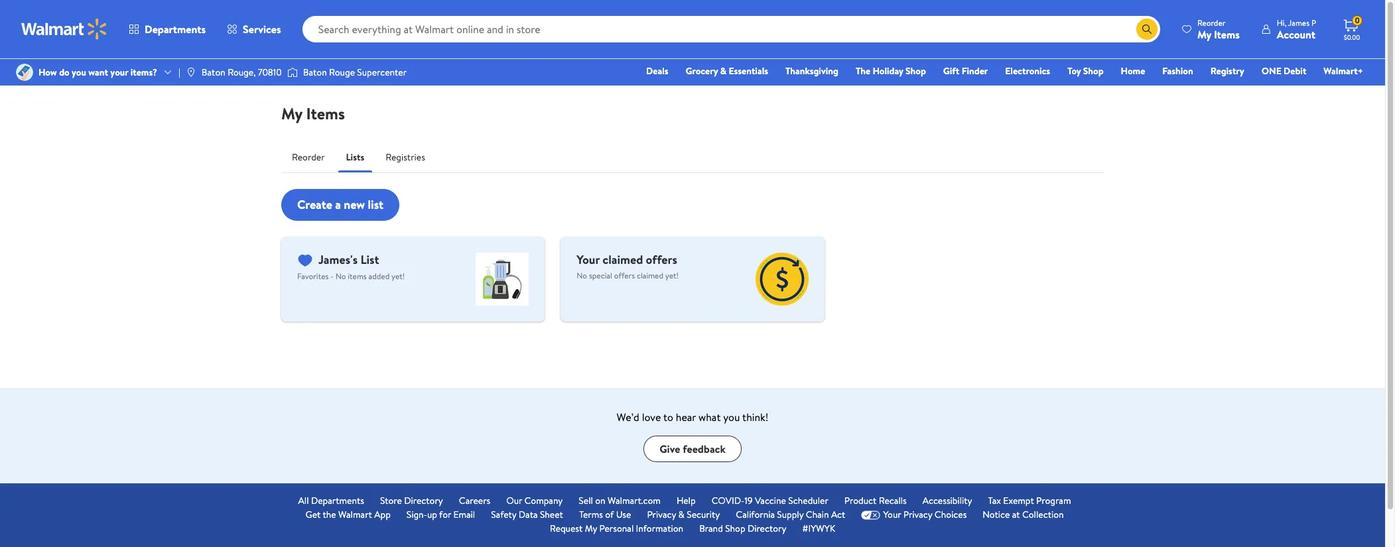 Task type: locate. For each thing, give the bounding box(es) containing it.
 image left how
[[16, 64, 33, 81]]

1 vertical spatial &
[[679, 508, 685, 522]]

walmart+ link
[[1318, 64, 1370, 78]]

1 horizontal spatial &
[[720, 64, 727, 78]]

0 horizontal spatial your
[[577, 252, 600, 268]]

0 horizontal spatial offers
[[614, 270, 635, 281]]

shop right brand
[[725, 522, 746, 536]]

0 horizontal spatial departments
[[145, 22, 206, 36]]

our company
[[507, 494, 563, 508]]

deals
[[646, 64, 669, 78]]

0 horizontal spatial my
[[281, 102, 302, 125]]

1 horizontal spatial departments
[[311, 494, 364, 508]]

baton for baton rouge supercenter
[[303, 66, 327, 79]]

2 horizontal spatial  image
[[287, 66, 298, 79]]

directory down "california"
[[748, 522, 787, 536]]

app
[[374, 508, 391, 522]]

james's
[[319, 252, 358, 268]]

items up registry link
[[1214, 27, 1240, 41]]

all departments link
[[298, 494, 364, 508]]

& right "grocery"
[[720, 64, 727, 78]]

my inside reorder my items
[[1198, 27, 1212, 41]]

walmart+
[[1324, 64, 1364, 78]]

0 $0.00
[[1344, 15, 1361, 42]]

my
[[1198, 27, 1212, 41], [281, 102, 302, 125], [585, 522, 597, 536]]

think!
[[743, 410, 769, 425]]

product
[[845, 494, 877, 508]]

reorder up registry link
[[1198, 17, 1226, 28]]

1 vertical spatial your
[[884, 508, 901, 522]]

do
[[59, 66, 69, 79]]

thanksgiving
[[786, 64, 839, 78]]

reorder inside reorder my items
[[1198, 17, 1226, 28]]

get
[[306, 508, 321, 522]]

vaccine
[[755, 494, 786, 508]]

lists link
[[335, 141, 375, 173]]

0 vertical spatial claimed
[[603, 252, 643, 268]]

careers link
[[459, 494, 491, 508]]

0 vertical spatial reorder
[[1198, 17, 1226, 28]]

toy shop
[[1068, 64, 1104, 78]]

my inside notice at collection request my personal information
[[585, 522, 597, 536]]

0 horizontal spatial shop
[[725, 522, 746, 536]]

you right do
[[72, 66, 86, 79]]

0 horizontal spatial reorder
[[292, 151, 325, 164]]

directory up sign-
[[404, 494, 443, 508]]

my down 'terms'
[[585, 522, 597, 536]]

0 vertical spatial you
[[72, 66, 86, 79]]

accessibility
[[923, 494, 973, 508]]

& down help
[[679, 508, 685, 522]]

create a new list
[[297, 196, 384, 213]]

safety
[[491, 508, 517, 522]]

0 vertical spatial your
[[577, 252, 600, 268]]

1 vertical spatial offers
[[614, 270, 635, 281]]

1 horizontal spatial no
[[577, 270, 587, 281]]

notice
[[983, 508, 1010, 522]]

privacy down recalls at right
[[904, 508, 933, 522]]

product recalls
[[845, 494, 907, 508]]

email
[[454, 508, 475, 522]]

1 horizontal spatial your
[[884, 508, 901, 522]]

1 horizontal spatial my
[[585, 522, 597, 536]]

recalls
[[879, 494, 907, 508]]

no right -
[[336, 271, 346, 282]]

your down recalls at right
[[884, 508, 901, 522]]

baton left rouge
[[303, 66, 327, 79]]

claimed up the special
[[603, 252, 643, 268]]

 image right |
[[186, 67, 196, 78]]

registry link
[[1205, 64, 1251, 78]]

baton
[[202, 66, 225, 79], [303, 66, 327, 79]]

1 horizontal spatial baton
[[303, 66, 327, 79]]

$0.00
[[1344, 33, 1361, 42]]

items
[[348, 271, 367, 282]]

&
[[720, 64, 727, 78], [679, 508, 685, 522]]

store directory
[[380, 494, 443, 508]]

baton left rouge,
[[202, 66, 225, 79]]

departments up the
[[311, 494, 364, 508]]

#iywyk link
[[803, 522, 836, 536]]

we'd love to hear what you think!
[[617, 410, 769, 425]]

my up registry link
[[1198, 27, 1212, 41]]

privacy up the information
[[647, 508, 676, 522]]

favorites
[[297, 271, 329, 282]]

shop right toy
[[1084, 64, 1104, 78]]

your for claimed
[[577, 252, 600, 268]]

toy
[[1068, 64, 1081, 78]]

1 vertical spatial items
[[306, 102, 345, 125]]

 image right 70810
[[287, 66, 298, 79]]

california supply chain act link
[[736, 508, 846, 522]]

registries link
[[375, 141, 436, 173]]

departments button
[[118, 13, 216, 45]]

 image
[[16, 64, 33, 81], [287, 66, 298, 79], [186, 67, 196, 78]]

0 vertical spatial my
[[1198, 27, 1212, 41]]

1 horizontal spatial directory
[[748, 522, 787, 536]]

0
[[1355, 15, 1360, 26]]

yet! inside your claimed offers no special offers claimed yet!
[[666, 270, 679, 281]]

you right what
[[724, 410, 740, 425]]

new
[[344, 196, 365, 213]]

hear
[[676, 410, 696, 425]]

covid-19 vaccine scheduler link
[[712, 494, 829, 508]]

1 vertical spatial departments
[[311, 494, 364, 508]]

 image for how do you want your items?
[[16, 64, 33, 81]]

0 vertical spatial items
[[1214, 27, 1240, 41]]

items down rouge
[[306, 102, 345, 125]]

fashion link
[[1157, 64, 1200, 78]]

reorder for reorder
[[292, 151, 325, 164]]

tax
[[989, 494, 1001, 508]]

0 vertical spatial departments
[[145, 22, 206, 36]]

no
[[577, 270, 587, 281], [336, 271, 346, 282]]

finder
[[962, 64, 988, 78]]

0 horizontal spatial privacy
[[647, 508, 676, 522]]

your inside your claimed offers no special offers claimed yet!
[[577, 252, 600, 268]]

your claimed offers no special offers claimed yet!
[[577, 252, 679, 281]]

your up the special
[[577, 252, 600, 268]]

terms of use link
[[579, 508, 631, 522]]

your privacy choices
[[884, 508, 967, 522]]

Walmart Site-Wide search field
[[302, 16, 1161, 42]]

2 horizontal spatial shop
[[1084, 64, 1104, 78]]

give feedback button
[[644, 436, 742, 463]]

0 horizontal spatial baton
[[202, 66, 225, 79]]

give
[[660, 442, 681, 456]]

give feedback
[[660, 442, 726, 456]]

yet!
[[666, 270, 679, 281], [392, 271, 405, 282]]

1 horizontal spatial shop
[[906, 64, 926, 78]]

reorder link
[[281, 141, 335, 173]]

shop right holiday
[[906, 64, 926, 78]]

claimed
[[603, 252, 643, 268], [637, 270, 664, 281]]

 image for baton rouge, 70810
[[186, 67, 196, 78]]

reorder for reorder my items
[[1198, 17, 1226, 28]]

1 horizontal spatial reorder
[[1198, 17, 1226, 28]]

0 vertical spatial &
[[720, 64, 727, 78]]

the
[[856, 64, 871, 78]]

security
[[687, 508, 720, 522]]

grocery
[[686, 64, 718, 78]]

1 horizontal spatial offers
[[646, 252, 678, 268]]

2 vertical spatial my
[[585, 522, 597, 536]]

supply
[[777, 508, 804, 522]]

act
[[831, 508, 846, 522]]

1 horizontal spatial items
[[1214, 27, 1240, 41]]

1 vertical spatial reorder
[[292, 151, 325, 164]]

2 horizontal spatial my
[[1198, 27, 1212, 41]]

1 horizontal spatial you
[[724, 410, 740, 425]]

the
[[323, 508, 336, 522]]

claimed right the special
[[637, 270, 664, 281]]

my down 70810
[[281, 102, 302, 125]]

0 horizontal spatial  image
[[16, 64, 33, 81]]

tax exempt program get the walmart app
[[306, 494, 1071, 522]]

walmart image
[[21, 19, 108, 40]]

sign-up for email
[[407, 508, 475, 522]]

2 baton from the left
[[303, 66, 327, 79]]

1 horizontal spatial yet!
[[666, 270, 679, 281]]

reorder down my items
[[292, 151, 325, 164]]

no left the special
[[577, 270, 587, 281]]

1 horizontal spatial privacy
[[904, 508, 933, 522]]

special
[[589, 270, 612, 281]]

0 horizontal spatial &
[[679, 508, 685, 522]]

walmart.com
[[608, 494, 661, 508]]

how do you want your items?
[[38, 66, 157, 79]]

1 baton from the left
[[202, 66, 225, 79]]

want
[[88, 66, 108, 79]]

company
[[525, 494, 563, 508]]

services button
[[216, 13, 292, 45]]

holiday
[[873, 64, 904, 78]]

1 horizontal spatial  image
[[186, 67, 196, 78]]

departments up |
[[145, 22, 206, 36]]

registry
[[1211, 64, 1245, 78]]

favorites - no items added yet!
[[297, 271, 405, 282]]

lists
[[346, 151, 364, 164]]

0 vertical spatial directory
[[404, 494, 443, 508]]

0 horizontal spatial items
[[306, 102, 345, 125]]

offers
[[646, 252, 678, 268], [614, 270, 635, 281]]

1 vertical spatial claimed
[[637, 270, 664, 281]]



Task type: describe. For each thing, give the bounding box(es) containing it.
accessibility link
[[923, 494, 973, 508]]

at
[[1013, 508, 1020, 522]]

& for privacy
[[679, 508, 685, 522]]

baton rouge supercenter
[[303, 66, 407, 79]]

1 vertical spatial you
[[724, 410, 740, 425]]

baton for baton rouge, 70810
[[202, 66, 225, 79]]

safety data sheet
[[491, 508, 563, 522]]

items?
[[131, 66, 157, 79]]

one debit link
[[1256, 64, 1313, 78]]

registries
[[386, 151, 425, 164]]

1 privacy from the left
[[647, 508, 676, 522]]

0 vertical spatial offers
[[646, 252, 678, 268]]

all departments
[[298, 494, 364, 508]]

supercenter
[[357, 66, 407, 79]]

privacy & security
[[647, 508, 720, 522]]

sell on walmart.com
[[579, 494, 661, 508]]

search icon image
[[1142, 24, 1153, 35]]

to
[[664, 410, 674, 425]]

for
[[439, 508, 451, 522]]

notice at collection link
[[983, 508, 1064, 522]]

departments inside popup button
[[145, 22, 206, 36]]

walmart
[[338, 508, 372, 522]]

0 horizontal spatial you
[[72, 66, 86, 79]]

sheet
[[540, 508, 563, 522]]

create
[[297, 196, 332, 213]]

sign-up for email link
[[407, 508, 475, 522]]

tax exempt program link
[[989, 494, 1071, 508]]

terms
[[579, 508, 603, 522]]

one debit
[[1262, 64, 1307, 78]]

sell
[[579, 494, 593, 508]]

-
[[331, 271, 334, 282]]

the holiday shop
[[856, 64, 926, 78]]

home
[[1121, 64, 1146, 78]]

privacy choices icon image
[[862, 511, 881, 520]]

& for grocery
[[720, 64, 727, 78]]

what
[[699, 410, 721, 425]]

2 privacy from the left
[[904, 508, 933, 522]]

of
[[605, 508, 614, 522]]

brand shop directory
[[700, 522, 787, 536]]

shop for brand shop directory
[[725, 522, 746, 536]]

hi, james p account
[[1277, 17, 1317, 41]]

shop for toy shop
[[1084, 64, 1104, 78]]

0 horizontal spatial yet!
[[392, 271, 405, 282]]

my items
[[281, 102, 345, 125]]

1 vertical spatial my
[[281, 102, 302, 125]]

hi,
[[1277, 17, 1287, 28]]

sell on walmart.com link
[[579, 494, 661, 508]]

items inside reorder my items
[[1214, 27, 1240, 41]]

scheduler
[[789, 494, 829, 508]]

terms of use
[[579, 508, 631, 522]]

notice at collection request my personal information
[[550, 508, 1064, 536]]

list
[[361, 252, 379, 268]]

safety data sheet link
[[491, 508, 563, 522]]

1 vertical spatial directory
[[748, 522, 787, 536]]

thanksgiving link
[[780, 64, 845, 78]]

feedback
[[683, 442, 726, 456]]

james's list
[[319, 252, 379, 268]]

use
[[616, 508, 631, 522]]

help link
[[677, 494, 696, 508]]

collection
[[1023, 508, 1064, 522]]

#iywyk
[[803, 522, 836, 536]]

data
[[519, 508, 538, 522]]

product recalls link
[[845, 494, 907, 508]]

rouge
[[329, 66, 355, 79]]

your for privacy
[[884, 508, 901, 522]]

your privacy choices link
[[862, 508, 967, 522]]

covid-
[[712, 494, 745, 508]]

Search search field
[[302, 16, 1161, 42]]

account
[[1277, 27, 1316, 41]]

brand
[[700, 522, 723, 536]]

chain
[[806, 508, 829, 522]]

 image for baton rouge supercenter
[[287, 66, 298, 79]]

0 horizontal spatial no
[[336, 271, 346, 282]]

store directory link
[[380, 494, 443, 508]]

one
[[1262, 64, 1282, 78]]

essentials
[[729, 64, 768, 78]]

create a new list button
[[281, 189, 400, 221]]

exempt
[[1004, 494, 1034, 508]]

california
[[736, 508, 775, 522]]

no inside your claimed offers no special offers claimed yet!
[[577, 270, 587, 281]]

help
[[677, 494, 696, 508]]

list
[[368, 196, 384, 213]]

love
[[642, 410, 661, 425]]

california supply chain act
[[736, 508, 846, 522]]

grocery & essentials
[[686, 64, 768, 78]]

p
[[1312, 17, 1317, 28]]

added
[[369, 271, 390, 282]]

our
[[507, 494, 522, 508]]

0 horizontal spatial directory
[[404, 494, 443, 508]]

get the walmart app link
[[306, 508, 391, 522]]

|
[[179, 66, 180, 79]]

reorder my items
[[1198, 17, 1240, 41]]



Task type: vqa. For each thing, say whether or not it's contained in the screenshot.
Directory to the top
yes



